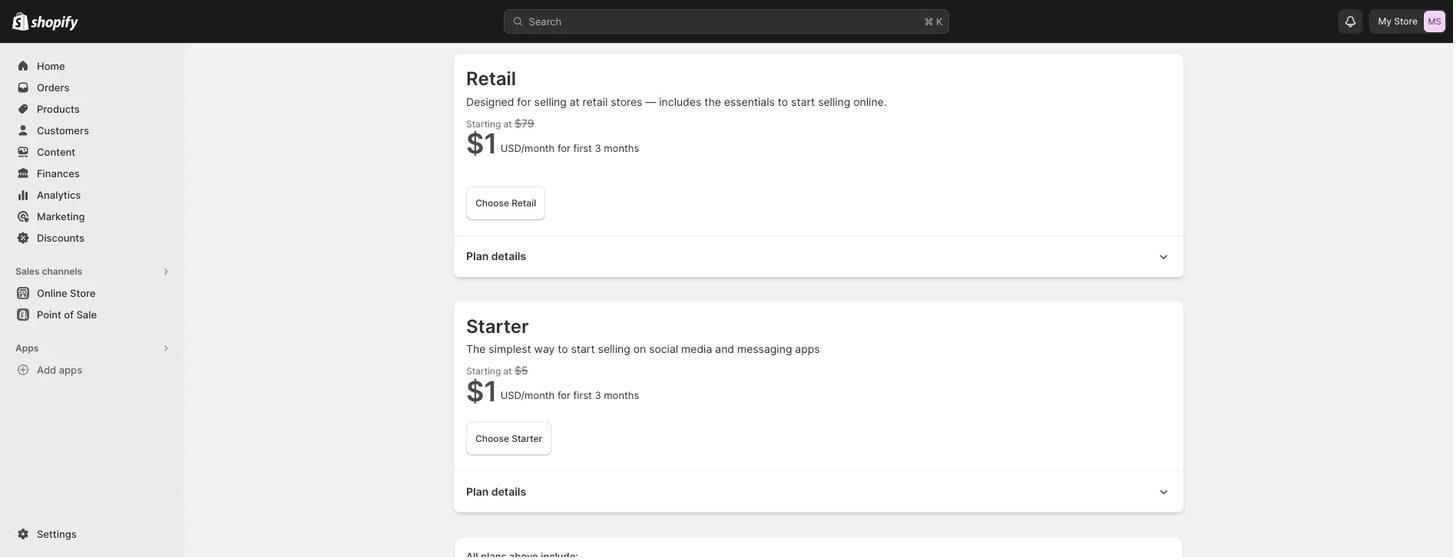 Task type: vqa. For each thing, say whether or not it's contained in the screenshot.
bottom Plan
yes



Task type: describe. For each thing, give the bounding box(es) containing it.
online
[[37, 287, 67, 299]]

add
[[37, 364, 56, 376]]

apps inside starter the simplest way to start selling on social media and messaging apps
[[795, 343, 820, 356]]

plan for starter
[[466, 485, 489, 499]]

search
[[529, 15, 562, 27]]

orders
[[37, 81, 69, 93]]

simplest
[[489, 343, 531, 356]]

content link
[[9, 141, 175, 163]]

marketing
[[37, 210, 85, 222]]

usd/month for retail
[[501, 142, 555, 154]]

marketing link
[[9, 206, 175, 227]]

customers
[[37, 124, 89, 136]]

choose starter
[[475, 433, 542, 444]]

usd/month for starter
[[501, 390, 555, 402]]

includes
[[659, 95, 701, 108]]

at inside retail designed for selling at retail stores — includes the essentials to start selling online.
[[570, 95, 580, 108]]

plan for retail
[[466, 250, 489, 263]]

point of sale
[[37, 309, 97, 321]]

point of sale link
[[9, 304, 175, 326]]

plan details for starter
[[466, 485, 526, 499]]

plan details for retail
[[466, 250, 526, 263]]

selling inside starter the simplest way to start selling on social media and messaging apps
[[598, 343, 630, 356]]

online.
[[854, 95, 887, 108]]

3 for starter
[[595, 390, 601, 402]]

way
[[534, 343, 555, 356]]

$1 for retail
[[466, 127, 498, 160]]

at for starter
[[504, 366, 512, 377]]

analytics link
[[9, 184, 175, 206]]

store for my store
[[1394, 16, 1418, 27]]

home
[[37, 60, 65, 72]]

1 vertical spatial starter
[[512, 433, 542, 444]]

online store link
[[9, 283, 175, 304]]

3 for retail
[[595, 142, 601, 154]]

choose starter link
[[466, 422, 552, 456]]

starting for starter
[[466, 366, 501, 377]]

for inside retail designed for selling at retail stores — includes the essentials to start selling online.
[[517, 95, 531, 108]]

the
[[705, 95, 721, 108]]

online store
[[37, 287, 96, 299]]

for for retail
[[558, 142, 571, 154]]

first for starter
[[573, 390, 592, 402]]

my store
[[1378, 16, 1418, 27]]

1 list from the left
[[466, 0, 677, 17]]

months for starter
[[604, 390, 639, 402]]

analytics
[[37, 189, 81, 201]]

apps
[[15, 343, 39, 354]]

⌘
[[924, 15, 934, 27]]

apps button
[[9, 338, 175, 359]]

to inside starter the simplest way to start selling on social media and messaging apps
[[558, 343, 568, 356]]

store for online store
[[70, 287, 96, 299]]

start inside starter the simplest way to start selling on social media and messaging apps
[[571, 343, 595, 356]]

retail designed for selling at retail stores — includes the essentials to start selling online.
[[466, 67, 887, 108]]

choose retail link
[[466, 187, 545, 220]]

choose for retail
[[475, 198, 509, 209]]

retail inside retail designed for selling at retail stores — includes the essentials to start selling online.
[[466, 67, 516, 90]]

starting for retail
[[466, 118, 501, 129]]

choose for starter
[[475, 433, 509, 444]]

$5
[[515, 364, 528, 378]]

k
[[936, 15, 943, 27]]

products link
[[9, 98, 175, 120]]

on
[[633, 343, 646, 356]]

2 list from the left
[[714, 0, 924, 17]]

discounts link
[[9, 227, 175, 249]]

orders link
[[9, 77, 175, 98]]

$79
[[515, 117, 534, 130]]

designed
[[466, 95, 514, 108]]



Task type: locate. For each thing, give the bounding box(es) containing it.
1 vertical spatial 3
[[595, 390, 601, 402]]

point
[[37, 309, 61, 321]]

settings link
[[9, 524, 175, 545]]

2 plan details from the top
[[466, 485, 526, 499]]

to inside retail designed for selling at retail stores — includes the essentials to start selling online.
[[778, 95, 788, 108]]

0 vertical spatial details
[[491, 250, 526, 263]]

my store image
[[1424, 11, 1446, 32]]

months for retail
[[604, 142, 639, 154]]

3
[[595, 142, 601, 154], [595, 390, 601, 402]]

1 vertical spatial apps
[[59, 364, 82, 376]]

2 plan from the top
[[466, 485, 489, 499]]

0 vertical spatial months
[[604, 142, 639, 154]]

stores
[[611, 95, 642, 108]]

for inside 'starting at $79 $1 usd/month for first 3 months'
[[558, 142, 571, 154]]

selling left online.
[[818, 95, 851, 108]]

0 horizontal spatial to
[[558, 343, 568, 356]]

list
[[466, 0, 677, 17], [714, 0, 924, 17]]

3 down retail
[[595, 142, 601, 154]]

add apps
[[37, 364, 82, 376]]

1 first from the top
[[573, 142, 592, 154]]

plan
[[466, 250, 489, 263], [466, 485, 489, 499]]

1 horizontal spatial store
[[1394, 16, 1418, 27]]

1 vertical spatial at
[[504, 118, 512, 129]]

0 vertical spatial for
[[517, 95, 531, 108]]

1 vertical spatial plan
[[466, 485, 489, 499]]

1 vertical spatial retail
[[512, 198, 536, 209]]

1 starting from the top
[[466, 118, 501, 129]]

1 details from the top
[[491, 250, 526, 263]]

store right "my"
[[1394, 16, 1418, 27]]

social
[[649, 343, 678, 356]]

retail up "designed" at the left of page
[[466, 67, 516, 90]]

0 vertical spatial usd/month
[[501, 142, 555, 154]]

starting
[[466, 118, 501, 129], [466, 366, 501, 377]]

starter inside starter the simplest way to start selling on social media and messaging apps
[[466, 315, 529, 338]]

apps right add
[[59, 364, 82, 376]]

discounts
[[37, 232, 84, 244]]

at inside 'starting at $79 $1 usd/month for first 3 months'
[[504, 118, 512, 129]]

2 $1 from the top
[[466, 374, 498, 408]]

0 vertical spatial choose
[[475, 198, 509, 209]]

0 vertical spatial start
[[791, 95, 815, 108]]

$1 inside starting at $5 $1 usd/month for first 3 months
[[466, 374, 498, 408]]

retail
[[583, 95, 608, 108]]

$1 inside 'starting at $79 $1 usd/month for first 3 months'
[[466, 127, 498, 160]]

for for starter
[[558, 390, 571, 402]]

1 vertical spatial first
[[573, 390, 592, 402]]

1 horizontal spatial shopify image
[[31, 16, 79, 31]]

2 details from the top
[[491, 485, 526, 499]]

starter
[[466, 315, 529, 338], [512, 433, 542, 444]]

2 vertical spatial for
[[558, 390, 571, 402]]

1 vertical spatial for
[[558, 142, 571, 154]]

of
[[64, 309, 74, 321]]

apps right messaging
[[795, 343, 820, 356]]

apps inside 'button'
[[59, 364, 82, 376]]

1 vertical spatial details
[[491, 485, 526, 499]]

for
[[517, 95, 531, 108], [558, 142, 571, 154], [558, 390, 571, 402]]

retail
[[466, 67, 516, 90], [512, 198, 536, 209]]

plan details button for retail
[[454, 236, 1184, 277]]

usd/month down the $5 on the bottom of the page
[[501, 390, 555, 402]]

$1 for starter
[[466, 374, 498, 408]]

selling up the $79 on the left
[[534, 95, 567, 108]]

starting down "designed" at the left of page
[[466, 118, 501, 129]]

0 horizontal spatial store
[[70, 287, 96, 299]]

1 vertical spatial choose
[[475, 433, 509, 444]]

choose inside "choose retail" link
[[475, 198, 509, 209]]

at
[[570, 95, 580, 108], [504, 118, 512, 129], [504, 366, 512, 377]]

starting at $5 $1 usd/month for first 3 months
[[466, 364, 639, 408]]

customers link
[[9, 120, 175, 141]]

at left retail
[[570, 95, 580, 108]]

starting at $79 $1 usd/month for first 3 months
[[466, 117, 639, 160]]

sales channels
[[15, 266, 82, 277]]

store
[[1394, 16, 1418, 27], [70, 287, 96, 299]]

1 vertical spatial plan details
[[466, 485, 526, 499]]

first
[[573, 142, 592, 154], [573, 390, 592, 402]]

1 vertical spatial start
[[571, 343, 595, 356]]

essentials
[[724, 95, 775, 108]]

plan details
[[466, 250, 526, 263], [466, 485, 526, 499]]

starter the simplest way to start selling on social media and messaging apps
[[466, 315, 820, 356]]

0 vertical spatial starter
[[466, 315, 529, 338]]

2 3 from the top
[[595, 390, 601, 402]]

for inside starting at $5 $1 usd/month for first 3 months
[[558, 390, 571, 402]]

months inside 'starting at $79 $1 usd/month for first 3 months'
[[604, 142, 639, 154]]

sales
[[15, 266, 40, 277]]

2 usd/month from the top
[[501, 390, 555, 402]]

first inside 'starting at $79 $1 usd/month for first 3 months'
[[573, 142, 592, 154]]

2 choose from the top
[[475, 433, 509, 444]]

plan details button for starter
[[454, 471, 1184, 513]]

to right essentials
[[778, 95, 788, 108]]

3 down starter the simplest way to start selling on social media and messaging apps
[[595, 390, 601, 402]]

retail down 'starting at $79 $1 usd/month for first 3 months'
[[512, 198, 536, 209]]

0 vertical spatial plan details button
[[454, 236, 1184, 277]]

store up sale
[[70, 287, 96, 299]]

0 vertical spatial first
[[573, 142, 592, 154]]

choose
[[475, 198, 509, 209], [475, 433, 509, 444]]

$1
[[466, 127, 498, 160], [466, 374, 498, 408]]

selling left on in the bottom left of the page
[[598, 343, 630, 356]]

plan details button
[[454, 236, 1184, 277], [454, 471, 1184, 513]]

content
[[37, 146, 75, 158]]

1 usd/month from the top
[[501, 142, 555, 154]]

1 plan details button from the top
[[454, 236, 1184, 277]]

1 plan details from the top
[[466, 250, 526, 263]]

media
[[681, 343, 712, 356]]

$1 down "the"
[[466, 374, 498, 408]]

and
[[715, 343, 734, 356]]

0 vertical spatial 3
[[595, 142, 601, 154]]

1 $1 from the top
[[466, 127, 498, 160]]

—
[[645, 95, 656, 108]]

usd/month inside starting at $5 $1 usd/month for first 3 months
[[501, 390, 555, 402]]

0 vertical spatial to
[[778, 95, 788, 108]]

home link
[[9, 55, 175, 77]]

start
[[791, 95, 815, 108], [571, 343, 595, 356]]

1 vertical spatial to
[[558, 343, 568, 356]]

1 horizontal spatial apps
[[795, 343, 820, 356]]

usd/month down the $79 on the left
[[501, 142, 555, 154]]

1 plan from the top
[[466, 250, 489, 263]]

to right way
[[558, 343, 568, 356]]

0 vertical spatial store
[[1394, 16, 1418, 27]]

⌘ k
[[924, 15, 943, 27]]

1 vertical spatial months
[[604, 390, 639, 402]]

1 vertical spatial usd/month
[[501, 390, 555, 402]]

1 vertical spatial starting
[[466, 366, 501, 377]]

apps
[[795, 343, 820, 356], [59, 364, 82, 376]]

the
[[466, 343, 486, 356]]

0 vertical spatial retail
[[466, 67, 516, 90]]

first for retail
[[573, 142, 592, 154]]

choose retail
[[475, 198, 536, 209]]

starter down starting at $5 $1 usd/month for first 3 months
[[512, 433, 542, 444]]

3 inside starting at $5 $1 usd/month for first 3 months
[[595, 390, 601, 402]]

settings
[[37, 528, 77, 540]]

0 vertical spatial plan
[[466, 250, 489, 263]]

usd/month
[[501, 142, 555, 154], [501, 390, 555, 402]]

1 horizontal spatial list
[[714, 0, 924, 17]]

my
[[1378, 16, 1392, 27]]

usd/month inside 'starting at $79 $1 usd/month for first 3 months'
[[501, 142, 555, 154]]

details down choose starter link
[[491, 485, 526, 499]]

shopify image
[[12, 12, 29, 31], [31, 16, 79, 31]]

1 horizontal spatial selling
[[598, 343, 630, 356]]

finances link
[[9, 163, 175, 184]]

starting down "the"
[[466, 366, 501, 377]]

details down "choose retail" link
[[491, 250, 526, 263]]

channels
[[42, 266, 82, 277]]

products
[[37, 103, 80, 115]]

2 first from the top
[[573, 390, 592, 402]]

finances
[[37, 167, 80, 179]]

months down on in the bottom left of the page
[[604, 390, 639, 402]]

point of sale button
[[0, 304, 184, 326]]

0 horizontal spatial apps
[[59, 364, 82, 376]]

0 vertical spatial $1
[[466, 127, 498, 160]]

starting inside 'starting at $79 $1 usd/month for first 3 months'
[[466, 118, 501, 129]]

details for retail
[[491, 250, 526, 263]]

sales channels button
[[9, 261, 175, 283]]

plan down choose starter link
[[466, 485, 489, 499]]

1 3 from the top
[[595, 142, 601, 154]]

3 inside 'starting at $79 $1 usd/month for first 3 months'
[[595, 142, 601, 154]]

months inside starting at $5 $1 usd/month for first 3 months
[[604, 390, 639, 402]]

1 vertical spatial plan details button
[[454, 471, 1184, 513]]

choose inside choose starter link
[[475, 433, 509, 444]]

0 horizontal spatial start
[[571, 343, 595, 356]]

first inside starting at $5 $1 usd/month for first 3 months
[[573, 390, 592, 402]]

add apps button
[[9, 359, 175, 381]]

1 vertical spatial store
[[70, 287, 96, 299]]

0 vertical spatial plan details
[[466, 250, 526, 263]]

0 vertical spatial starting
[[466, 118, 501, 129]]

at left the $79 on the left
[[504, 118, 512, 129]]

at for retail
[[504, 118, 512, 129]]

months down stores
[[604, 142, 639, 154]]

start right essentials
[[791, 95, 815, 108]]

retail inside "choose retail" link
[[512, 198, 536, 209]]

start inside retail designed for selling at retail stores — includes the essentials to start selling online.
[[791, 95, 815, 108]]

$1 down "designed" at the left of page
[[466, 127, 498, 160]]

messaging
[[737, 343, 792, 356]]

at inside starting at $5 $1 usd/month for first 3 months
[[504, 366, 512, 377]]

sale
[[76, 309, 97, 321]]

0 vertical spatial at
[[570, 95, 580, 108]]

at left the $5 on the bottom of the page
[[504, 366, 512, 377]]

2 vertical spatial at
[[504, 366, 512, 377]]

0 horizontal spatial selling
[[534, 95, 567, 108]]

1 months from the top
[[604, 142, 639, 154]]

2 horizontal spatial selling
[[818, 95, 851, 108]]

plan details down choose starter link
[[466, 485, 526, 499]]

1 choose from the top
[[475, 198, 509, 209]]

plan details down "choose retail" link
[[466, 250, 526, 263]]

online store button
[[0, 283, 184, 304]]

details for starter
[[491, 485, 526, 499]]

0 horizontal spatial shopify image
[[12, 12, 29, 31]]

store inside "button"
[[70, 287, 96, 299]]

2 starting from the top
[[466, 366, 501, 377]]

to
[[778, 95, 788, 108], [558, 343, 568, 356]]

2 plan details button from the top
[[454, 471, 1184, 513]]

plan down "choose retail" link
[[466, 250, 489, 263]]

2 months from the top
[[604, 390, 639, 402]]

1 horizontal spatial start
[[791, 95, 815, 108]]

1 horizontal spatial to
[[778, 95, 788, 108]]

starting inside starting at $5 $1 usd/month for first 3 months
[[466, 366, 501, 377]]

starter up simplest
[[466, 315, 529, 338]]

0 vertical spatial apps
[[795, 343, 820, 356]]

details
[[491, 250, 526, 263], [491, 485, 526, 499]]

0 horizontal spatial list
[[466, 0, 677, 17]]

start right way
[[571, 343, 595, 356]]

selling
[[534, 95, 567, 108], [818, 95, 851, 108], [598, 343, 630, 356]]

months
[[604, 142, 639, 154], [604, 390, 639, 402]]

1 vertical spatial $1
[[466, 374, 498, 408]]



